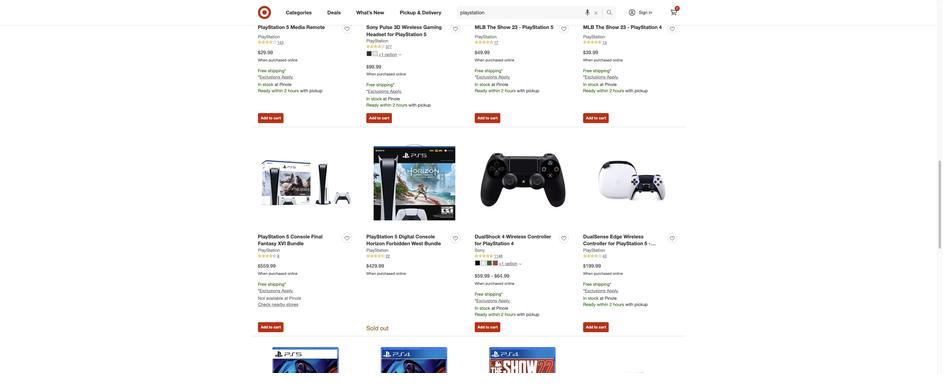 Task type: vqa. For each thing, say whether or not it's contained in the screenshot.
ocean
no



Task type: locate. For each thing, give the bounding box(es) containing it.
free shipping * * exclusions apply. in stock at  pinole ready within 2 hours with pickup down $29.99 when purchased online
[[258, 68, 323, 93]]

playstation inside dualshock 4 wireless controller for playstation 4
[[483, 240, 510, 247]]

1 mlb from the left
[[475, 24, 486, 30]]

online down all colors image
[[396, 72, 406, 76]]

1 vertical spatial +1 option
[[499, 261, 518, 266]]

cart for $49.99
[[491, 116, 498, 120]]

online down 17 link
[[505, 58, 515, 62]]

* down $29.99
[[258, 74, 260, 80]]

pickup & delivery link
[[395, 6, 449, 19]]

free down $29.99
[[258, 68, 267, 73]]

when for $49.99
[[475, 58, 485, 62]]

purchased inside $49.99 when purchased online
[[486, 58, 504, 62]]

&
[[418, 9, 421, 15]]

apply. for $39.99
[[607, 74, 619, 80]]

* down $29.99 when purchased online
[[285, 68, 286, 73]]

add for $49.99
[[478, 116, 485, 120]]

1 vertical spatial sony
[[475, 248, 485, 253]]

1 the from the left
[[487, 24, 496, 30]]

cart for $99.99
[[382, 116, 389, 120]]

online inside $39.99 when purchased online
[[613, 58, 623, 62]]

playstation 5 digital console horizon forbidden west bundle image
[[367, 133, 463, 229], [367, 133, 463, 229]]

playstation inside playstation 5 digital console horizon forbidden west bundle
[[367, 233, 394, 240]]

wireless inside dualshock 4 wireless controller for playstation 4
[[506, 233, 526, 240]]

check
[[258, 302, 271, 307]]

add for $559.99
[[261, 325, 268, 330]]

0 vertical spatial sony
[[367, 24, 378, 30]]

playstation link up 13
[[584, 34, 606, 40]]

23 up 17 link
[[512, 24, 518, 30]]

free for $49.99
[[475, 68, 484, 73]]

1 horizontal spatial sony
[[475, 248, 485, 253]]

exclusions down $49.99 when purchased online on the right top of the page
[[477, 74, 497, 80]]

1 horizontal spatial 4
[[511, 240, 514, 247]]

playstation link for dualsense edge wireless controller for playstation 5 - white
[[584, 247, 606, 253]]

0 horizontal spatial the
[[487, 24, 496, 30]]

1 horizontal spatial the
[[596, 24, 605, 30]]

1 vertical spatial +1 option button
[[473, 259, 525, 269]]

online inside $59.99 - $64.99 when purchased online
[[505, 281, 515, 286]]

free up not
[[258, 282, 267, 287]]

hours for $39.99
[[614, 88, 625, 93]]

1 vertical spatial +1
[[499, 261, 504, 266]]

free shipping * * exclusions apply. in stock at  pinole ready within 2 hours with pickup
[[258, 68, 323, 93], [475, 68, 540, 93], [584, 68, 648, 93], [367, 82, 431, 108], [584, 282, 648, 307], [475, 291, 540, 317]]

1 horizontal spatial 23
[[621, 24, 626, 30]]

with
[[300, 88, 308, 93], [517, 88, 525, 93], [626, 88, 634, 93], [409, 102, 417, 108], [626, 302, 634, 307], [517, 312, 525, 317]]

shipping up available
[[268, 282, 285, 287]]

exclusions apply. link for $49.99
[[477, 74, 510, 80]]

0 horizontal spatial wireless
[[402, 24, 422, 30]]

1 horizontal spatial +1 option button
[[473, 259, 525, 269]]

* down $559.99 when purchased online
[[285, 282, 286, 287]]

purchased down the $429.99
[[377, 271, 395, 276]]

1 bundle from the left
[[287, 240, 304, 247]]

magma red image
[[493, 261, 498, 266]]

pinole for $99.99
[[388, 96, 400, 101]]

shipping down $59.99 - $64.99 when purchased online
[[485, 291, 502, 297]]

online inside $559.99 when purchased online
[[288, 271, 298, 276]]

gran turismo 7 - playstation 4 image
[[367, 343, 463, 373], [367, 343, 463, 373]]

within for $59.99
[[489, 312, 500, 317]]

white
[[584, 248, 597, 254]]

cart for $559.99
[[274, 325, 281, 330]]

playstation 5 media remote
[[258, 24, 325, 30]]

add for $29.99
[[261, 116, 268, 120]]

1 show from the left
[[498, 24, 511, 30]]

playstation link down headset at the top left of page
[[367, 38, 389, 44]]

free inside free shipping * * exclusions apply. not available at pinole check nearby stores
[[258, 282, 267, 287]]

free down $99.99
[[367, 82, 375, 87]]

free shipping * * exclusions apply. in stock at  pinole ready within 2 hours with pickup for $59.99 - $64.99
[[475, 291, 540, 317]]

free shipping * * exclusions apply. in stock at  pinole ready within 2 hours with pickup down $49.99 when purchased online on the right top of the page
[[475, 68, 540, 93]]

377
[[386, 44, 392, 49]]

the
[[487, 24, 496, 30], [596, 24, 605, 30]]

when inside $199.99 when purchased online
[[584, 271, 593, 276]]

0 horizontal spatial mlb
[[475, 24, 486, 30]]

0 horizontal spatial show
[[498, 24, 511, 30]]

0 vertical spatial +1
[[379, 52, 384, 57]]

access wireless controller for playstation 5 image
[[584, 343, 680, 373], [584, 343, 680, 373]]

when down the $559.99
[[258, 271, 268, 276]]

exclusions apply. link for $99.99
[[368, 89, 402, 94]]

wireless right the edge
[[624, 233, 644, 240]]

+1 option left all colors + 1 more colors element
[[499, 261, 518, 266]]

mlb inside mlb the show 23 - playstation 5 link
[[475, 24, 486, 30]]

all colors element
[[399, 53, 401, 56]]

playstation link
[[258, 34, 280, 40], [475, 34, 497, 40], [584, 34, 606, 40], [367, 38, 389, 44], [258, 247, 280, 253], [367, 247, 389, 253], [584, 247, 606, 253]]

pinole for $559.99
[[289, 295, 301, 301]]

hours for $59.99 - $64.99
[[505, 312, 516, 317]]

0 vertical spatial controller
[[528, 233, 552, 240]]

exclusions down $39.99 when purchased online
[[585, 74, 606, 80]]

mlb the show 22 - playstation 4 image
[[475, 343, 571, 373], [475, 343, 571, 373]]

exclusions down $59.99 - $64.99 when purchased online
[[477, 298, 497, 303]]

free down $199.99
[[584, 282, 592, 287]]

the up 13
[[596, 24, 605, 30]]

at down $29.99 when purchased online
[[275, 82, 278, 87]]

when inside $429.99 when purchased online
[[367, 271, 376, 276]]

+1 option button down 377
[[364, 49, 404, 59]]

free shipping * * exclusions apply. in stock at  pinole ready within 2 hours with pickup down $39.99 when purchased online
[[584, 68, 648, 93]]

shipping down $39.99 when purchased online
[[593, 68, 610, 73]]

add for $99.99
[[369, 116, 377, 120]]

2 for $199.99
[[610, 302, 612, 307]]

online for $559.99
[[288, 271, 298, 276]]

playstation 5 console final fantasy xvi bundle
[[258, 233, 323, 247]]

dualsense edge wireless controller for playstation 5 - white image
[[584, 133, 680, 229], [584, 133, 680, 229]]

gaming
[[424, 24, 442, 30]]

wireless inside dualsense edge wireless controller for playstation 5 - white
[[624, 233, 644, 240]]

23 up 13 link
[[621, 24, 626, 30]]

pinole down $199.99 when purchased online
[[605, 295, 617, 301]]

purchased inside $39.99 when purchased online
[[594, 58, 612, 62]]

add to cart button for $59.99
[[475, 322, 501, 332]]

1 console from the left
[[291, 233, 310, 240]]

when inside $99.99 when purchased online
[[367, 72, 376, 76]]

apply. for $199.99
[[607, 288, 619, 293]]

exclusions apply. link down $59.99 - $64.99 when purchased online
[[477, 298, 510, 303]]

exclusions inside free shipping * * exclusions apply. not available at pinole check nearby stores
[[260, 288, 281, 293]]

purchased for $199.99
[[594, 271, 612, 276]]

with for $39.99
[[626, 88, 634, 93]]

purchased inside $429.99 when purchased online
[[377, 271, 395, 276]]

cart
[[274, 116, 281, 120], [382, 116, 389, 120], [491, 116, 498, 120], [599, 116, 606, 120], [274, 325, 281, 330], [491, 325, 498, 330], [599, 325, 606, 330]]

purchased down $39.99
[[594, 58, 612, 62]]

all colors image
[[399, 53, 401, 56]]

controller up 1148 link
[[528, 233, 552, 240]]

2 horizontal spatial for
[[609, 240, 615, 247]]

in for $29.99
[[258, 82, 262, 87]]

mlb inside mlb the show 23 - playstation 4 link
[[584, 24, 595, 30]]

for inside dualshock 4 wireless controller for playstation 4
[[475, 240, 482, 247]]

for inside dualsense edge wireless controller for playstation 5 - white
[[609, 240, 615, 247]]

exclusions apply. link down $29.99 when purchased online
[[260, 74, 293, 80]]

1 horizontal spatial for
[[475, 240, 482, 247]]

to for $199.99
[[595, 325, 598, 330]]

pinole for $199.99
[[605, 295, 617, 301]]

mlb the show 23 - playstation 5 link
[[475, 24, 554, 31]]

4 down sign in link
[[659, 24, 662, 30]]

dualshock 4 wireless controller for playstation 4 image
[[475, 133, 571, 229], [475, 133, 571, 229]]

exclusions down $199.99 when purchased online
[[585, 288, 606, 293]]

2 23 from the left
[[621, 24, 626, 30]]

when inside $39.99 when purchased online
[[584, 58, 593, 62]]

exclusions apply. link up available
[[260, 288, 293, 293]]

2 for $99.99
[[393, 102, 395, 108]]

for down the edge
[[609, 240, 615, 247]]

5 inside sony pulse 3d wireless gaming headset for playstation 5
[[424, 31, 427, 37]]

within for $49.99
[[489, 88, 500, 93]]

0 horizontal spatial +1
[[379, 52, 384, 57]]

in for $39.99
[[584, 82, 587, 87]]

1 horizontal spatial wireless
[[506, 233, 526, 240]]

1 horizontal spatial +1 option
[[499, 261, 518, 266]]

1 horizontal spatial controller
[[584, 240, 607, 247]]

bundle right xvi
[[287, 240, 304, 247]]

when inside $29.99 when purchased online
[[258, 58, 268, 62]]

for down pulse
[[388, 31, 394, 37]]

free shipping * * exclusions apply. in stock at  pinole ready within 2 hours with pickup for $39.99
[[584, 68, 648, 93]]

- up 13 link
[[628, 24, 630, 30]]

1 horizontal spatial show
[[606, 24, 619, 30]]

pickup for $99.99
[[418, 102, 431, 108]]

143 link
[[258, 40, 354, 45]]

2 for $59.99 - $64.99
[[501, 312, 504, 317]]

0 horizontal spatial sony
[[367, 24, 378, 30]]

2 mlb from the left
[[584, 24, 595, 30]]

shipping
[[268, 68, 285, 73], [485, 68, 502, 73], [593, 68, 610, 73], [376, 82, 393, 87], [268, 282, 285, 287], [593, 282, 610, 287], [485, 291, 502, 297]]

sold out
[[367, 325, 389, 332]]

online down 42 link
[[613, 271, 623, 276]]

exclusions for $49.99
[[477, 74, 497, 80]]

online for $429.99
[[396, 271, 406, 276]]

when down $39.99
[[584, 58, 593, 62]]

at down $99.99 when purchased online
[[383, 96, 387, 101]]

1 horizontal spatial mlb
[[584, 24, 595, 30]]

4 right dualshock
[[502, 233, 505, 240]]

horizon
[[367, 240, 385, 247]]

online inside $29.99 when purchased online
[[288, 58, 298, 62]]

purchased inside $559.99 when purchased online
[[269, 271, 287, 276]]

0 horizontal spatial +1 option button
[[364, 49, 404, 59]]

23
[[512, 24, 518, 30], [621, 24, 626, 30]]

online inside $49.99 when purchased online
[[505, 58, 515, 62]]

not
[[258, 295, 265, 301]]

add to cart for $39.99
[[586, 116, 606, 120]]

wireless right "3d"
[[402, 24, 422, 30]]

- inside mlb the show 23 - playstation 4 link
[[628, 24, 630, 30]]

when for $99.99
[[367, 72, 376, 76]]

wireless for dualshock 4 wireless controller for playstation 4
[[506, 233, 526, 240]]

pinole for $59.99 - $64.99
[[497, 305, 509, 311]]

0 horizontal spatial bundle
[[287, 240, 304, 247]]

mlb
[[475, 24, 486, 30], [584, 24, 595, 30]]

out
[[380, 325, 389, 332]]

* up not
[[258, 288, 260, 293]]

sony pulse 3d wireless gaming headset for playstation 5 link
[[367, 24, 448, 38]]

- inside dualsense edge wireless controller for playstation 5 - white
[[649, 240, 651, 247]]

apply. inside free shipping * * exclusions apply. not available at pinole check nearby stores
[[282, 288, 293, 293]]

gran turismo 7 - playstation 5 image
[[258, 343, 354, 373], [258, 343, 354, 373]]

console up west
[[416, 233, 435, 240]]

apply. up stores
[[282, 288, 293, 293]]

at for $29.99
[[275, 82, 278, 87]]

0 horizontal spatial 23
[[512, 24, 518, 30]]

- right $59.99
[[491, 273, 493, 279]]

shipping inside free shipping * * exclusions apply. not available at pinole check nearby stores
[[268, 282, 285, 287]]

mlb for mlb the show 23 - playstation 4
[[584, 24, 595, 30]]

purchased for $39.99
[[594, 58, 612, 62]]

pinole down $49.99 when purchased online on the right top of the page
[[497, 82, 509, 87]]

online down 143 link
[[288, 58, 298, 62]]

1148 link
[[475, 253, 571, 259]]

what's new link
[[351, 6, 392, 19]]

22
[[386, 254, 390, 258]]

when
[[258, 58, 268, 62], [475, 58, 485, 62], [584, 58, 593, 62], [367, 72, 376, 76], [258, 271, 268, 276], [367, 271, 376, 276], [584, 271, 593, 276], [475, 281, 485, 286]]

purchased
[[269, 58, 287, 62], [486, 58, 504, 62], [594, 58, 612, 62], [377, 72, 395, 76], [269, 271, 287, 276], [377, 271, 395, 276], [594, 271, 612, 276], [486, 281, 504, 286]]

+1 option button for $59.99
[[473, 259, 525, 269]]

at for $59.99
[[492, 305, 495, 311]]

online inside $429.99 when purchased online
[[396, 271, 406, 276]]

0 horizontal spatial for
[[388, 31, 394, 37]]

online for $49.99
[[505, 58, 515, 62]]

0 vertical spatial 4
[[659, 24, 662, 30]]

show up 17
[[498, 24, 511, 30]]

stock for $199.99
[[588, 295, 599, 301]]

17
[[494, 40, 499, 45]]

green camo image
[[487, 261, 492, 266]]

exclusions apply. link for $59.99
[[477, 298, 510, 303]]

1 horizontal spatial console
[[416, 233, 435, 240]]

purchased inside $199.99 when purchased online
[[594, 271, 612, 276]]

$559.99 when purchased online
[[258, 263, 298, 276]]

stock down $99.99 when purchased online
[[371, 96, 382, 101]]

2 for $39.99
[[610, 88, 612, 93]]

at up stores
[[284, 295, 288, 301]]

sony for sony
[[475, 248, 485, 253]]

1 23 from the left
[[512, 24, 518, 30]]

What can we help you find? suggestions appear below search field
[[457, 6, 608, 19]]

pickup
[[310, 88, 323, 93], [527, 88, 540, 93], [635, 88, 648, 93], [418, 102, 431, 108], [635, 302, 648, 307], [527, 312, 540, 317]]

- up 17 link
[[519, 24, 521, 30]]

option down 377
[[385, 52, 397, 57]]

west
[[412, 240, 423, 247]]

show
[[498, 24, 511, 30], [606, 24, 619, 30]]

apply. for $49.99
[[499, 74, 510, 80]]

stock down $39.99 when purchased online
[[588, 82, 599, 87]]

playstation 5 console final fantasy xvi bundle image
[[258, 133, 354, 229], [258, 133, 354, 229]]

+1 option button
[[364, 49, 404, 59], [473, 259, 525, 269]]

pinole up stores
[[289, 295, 301, 301]]

online down $64.99
[[505, 281, 515, 286]]

* down $59.99 - $64.99 when purchased online
[[502, 291, 503, 297]]

categories
[[286, 9, 312, 15]]

cart for $29.99
[[274, 116, 281, 120]]

mlb the show 23 - playstation 5 image
[[475, 0, 571, 20], [475, 0, 571, 20]]

apply. down $99.99 when purchased online
[[390, 89, 402, 94]]

exclusions for $59.99
[[477, 298, 497, 303]]

1 horizontal spatial bundle
[[425, 240, 441, 247]]

hours for $99.99
[[397, 102, 408, 108]]

at down $39.99 when purchased online
[[600, 82, 604, 87]]

online
[[288, 58, 298, 62], [505, 58, 515, 62], [613, 58, 623, 62], [396, 72, 406, 76], [288, 271, 298, 276], [396, 271, 406, 276], [613, 271, 623, 276], [505, 281, 515, 286]]

purchased for $559.99
[[269, 271, 287, 276]]

exclusions apply. link down $39.99 when purchased online
[[585, 74, 619, 80]]

purchased inside $99.99 when purchased online
[[377, 72, 395, 76]]

what's
[[357, 9, 372, 15]]

apply.
[[282, 74, 293, 80], [499, 74, 510, 80], [607, 74, 619, 80], [390, 89, 402, 94], [282, 288, 293, 293], [607, 288, 619, 293], [499, 298, 510, 303]]

console
[[291, 233, 310, 240], [416, 233, 435, 240]]

controller
[[528, 233, 552, 240], [584, 240, 607, 247]]

purchased inside $29.99 when purchased online
[[269, 58, 287, 62]]

5
[[286, 24, 289, 30], [551, 24, 554, 30], [424, 31, 427, 37], [286, 233, 289, 240], [395, 233, 398, 240], [645, 240, 648, 247]]

exclusions for $199.99
[[585, 288, 606, 293]]

exclusions
[[260, 74, 281, 80], [477, 74, 497, 80], [585, 74, 606, 80], [368, 89, 389, 94], [260, 288, 281, 293], [585, 288, 606, 293], [477, 298, 497, 303]]

within for $199.99
[[597, 302, 609, 307]]

in for $99.99
[[367, 96, 370, 101]]

1 vertical spatial 4
[[502, 233, 505, 240]]

black image
[[475, 261, 480, 266]]

exclusions apply. link down $49.99 when purchased online on the right top of the page
[[477, 74, 510, 80]]

purchased down $64.99
[[486, 281, 504, 286]]

mlb the show 23 - playstation 4 image
[[584, 0, 680, 20], [584, 0, 680, 20]]

online inside $199.99 when purchased online
[[613, 271, 623, 276]]

1 vertical spatial option
[[505, 261, 518, 266]]

playstation
[[258, 24, 285, 30], [523, 24, 550, 30], [631, 24, 658, 30], [396, 31, 423, 37], [258, 34, 280, 39], [475, 34, 497, 39], [584, 34, 606, 39], [367, 38, 389, 43], [258, 233, 285, 240], [367, 233, 394, 240], [483, 240, 510, 247], [617, 240, 644, 247], [258, 248, 280, 253], [367, 248, 389, 253], [584, 248, 606, 253]]

5 inside playstation 5 digital console horizon forbidden west bundle
[[395, 233, 398, 240]]

at down $199.99 when purchased online
[[600, 295, 604, 301]]

in for $199.99
[[584, 295, 587, 301]]

at
[[275, 82, 278, 87], [492, 82, 495, 87], [600, 82, 604, 87], [383, 96, 387, 101], [284, 295, 288, 301], [600, 295, 604, 301], [492, 305, 495, 311]]

- up 42 link
[[649, 240, 651, 247]]

controller inside dualsense edge wireless controller for playstation 5 - white
[[584, 240, 607, 247]]

at inside free shipping * * exclusions apply. not available at pinole check nearby stores
[[284, 295, 288, 301]]

when inside $49.99 when purchased online
[[475, 58, 485, 62]]

free down the $49.99
[[475, 68, 484, 73]]

add
[[261, 116, 268, 120], [369, 116, 377, 120], [478, 116, 485, 120], [586, 116, 593, 120], [261, 325, 268, 330], [478, 325, 485, 330], [586, 325, 593, 330]]

purchased down $99.99
[[377, 72, 395, 76]]

purchased down $199.99
[[594, 271, 612, 276]]

377 link
[[367, 44, 463, 50]]

purchased down the $559.99
[[269, 271, 287, 276]]

exclusions apply. link down $199.99 when purchased online
[[585, 288, 619, 293]]

* down $39.99 when purchased online
[[610, 68, 612, 73]]

console left final at the bottom left
[[291, 233, 310, 240]]

2 vertical spatial 4
[[511, 240, 514, 247]]

online inside $99.99 when purchased online
[[396, 72, 406, 76]]

check nearby stores button
[[258, 301, 299, 308]]

controller for dualshock 4 wireless controller for playstation 4
[[528, 233, 552, 240]]

$64.99
[[495, 273, 510, 279]]

free shipping * * exclusions apply. in stock at  pinole ready within 2 hours with pickup for $49.99
[[475, 68, 540, 93]]

for inside sony pulse 3d wireless gaming headset for playstation 5
[[388, 31, 394, 37]]

when down $199.99
[[584, 271, 593, 276]]

0 horizontal spatial 4
[[502, 233, 505, 240]]

apply. down $39.99 when purchased online
[[607, 74, 619, 80]]

free for $39.99
[[584, 68, 592, 73]]

exclusions apply. link
[[260, 74, 293, 80], [477, 74, 510, 80], [585, 74, 619, 80], [368, 89, 402, 94], [260, 288, 293, 293], [585, 288, 619, 293], [477, 298, 510, 303]]

add to cart for $99.99
[[369, 116, 389, 120]]

shipping down $29.99 when purchased online
[[268, 68, 285, 73]]

playstation link up 17
[[475, 34, 497, 40]]

- inside $59.99 - $64.99 when purchased online
[[491, 273, 493, 279]]

pinole down $29.99 when purchased online
[[280, 82, 292, 87]]

5 inside "playstation 5 console final fantasy xvi bundle"
[[286, 233, 289, 240]]

stock for $59.99
[[480, 305, 491, 311]]

stock
[[263, 82, 274, 87], [480, 82, 491, 87], [588, 82, 599, 87], [371, 96, 382, 101], [588, 295, 599, 301], [480, 305, 491, 311]]

2 console from the left
[[416, 233, 435, 240]]

online down 13 link
[[613, 58, 623, 62]]

0 horizontal spatial controller
[[528, 233, 552, 240]]

bundle inside "playstation 5 console final fantasy xvi bundle"
[[287, 240, 304, 247]]

free for $59.99 - $64.99
[[475, 291, 484, 297]]

add for $39.99
[[586, 116, 593, 120]]

2 show from the left
[[606, 24, 619, 30]]

cart for $59.99
[[491, 325, 498, 330]]

edge
[[610, 233, 623, 240]]

free
[[258, 68, 267, 73], [475, 68, 484, 73], [584, 68, 592, 73], [367, 82, 375, 87], [258, 282, 267, 287], [584, 282, 592, 287], [475, 291, 484, 297]]

playstation 5 media remote image
[[258, 0, 354, 20], [258, 0, 354, 20]]

2 horizontal spatial wireless
[[624, 233, 644, 240]]

ready for $29.99
[[258, 88, 271, 93]]

4
[[659, 24, 662, 30], [502, 233, 505, 240], [511, 240, 514, 247]]

purchased down $29.99
[[269, 58, 287, 62]]

playstation link down horizon
[[367, 247, 389, 253]]

stock down $199.99 when purchased online
[[588, 295, 599, 301]]

for
[[388, 31, 394, 37], [475, 240, 482, 247], [609, 240, 615, 247]]

exclusions down $99.99 when purchased online
[[368, 89, 389, 94]]

stock down $29.99 when purchased online
[[263, 82, 274, 87]]

console inside "playstation 5 console final fantasy xvi bundle"
[[291, 233, 310, 240]]

the for mlb the show 23 - playstation 4
[[596, 24, 605, 30]]

playstation inside dualsense edge wireless controller for playstation 5 - white
[[617, 240, 644, 247]]

playstation link up the 42
[[584, 247, 606, 253]]

for for dualshock
[[475, 240, 482, 247]]

console inside playstation 5 digital console horizon forbidden west bundle
[[416, 233, 435, 240]]

0 horizontal spatial option
[[385, 52, 397, 57]]

0 horizontal spatial +1 option
[[379, 52, 397, 57]]

0 vertical spatial option
[[385, 52, 397, 57]]

online down 22 link
[[396, 271, 406, 276]]

when down the $49.99
[[475, 58, 485, 62]]

23 for $39.99
[[621, 24, 626, 30]]

0 horizontal spatial console
[[291, 233, 310, 240]]

2 horizontal spatial 4
[[659, 24, 662, 30]]

available
[[266, 295, 283, 301]]

wireless
[[402, 24, 422, 30], [506, 233, 526, 240], [624, 233, 644, 240]]

pinole
[[280, 82, 292, 87], [497, 82, 509, 87], [605, 82, 617, 87], [388, 96, 400, 101], [289, 295, 301, 301], [605, 295, 617, 301], [497, 305, 509, 311]]

exclusions down $29.99 when purchased online
[[260, 74, 281, 80]]

online for $39.99
[[613, 58, 623, 62]]

1 vertical spatial controller
[[584, 240, 607, 247]]

2 the from the left
[[596, 24, 605, 30]]

0 vertical spatial +1 option button
[[364, 49, 404, 59]]

option left all colors + 1 more colors element
[[505, 261, 518, 266]]

shipping for $59.99
[[485, 291, 502, 297]]

-
[[519, 24, 521, 30], [628, 24, 630, 30], [649, 240, 651, 247], [491, 273, 493, 279]]

purchased for $29.99
[[269, 58, 287, 62]]

42 link
[[584, 253, 680, 259]]

$199.99
[[584, 263, 601, 269]]

free shipping * * exclusions apply. in stock at  pinole ready within 2 hours with pickup for $99.99
[[367, 82, 431, 108]]

sony inside sony pulse 3d wireless gaming headset for playstation 5
[[367, 24, 378, 30]]

hours
[[288, 88, 299, 93], [505, 88, 516, 93], [614, 88, 625, 93], [397, 102, 408, 108], [614, 302, 625, 307], [505, 312, 516, 317]]

* down $99.99
[[367, 89, 368, 94]]

mlb up $39.99
[[584, 24, 595, 30]]

xvi
[[278, 240, 286, 247]]

when for $559.99
[[258, 271, 268, 276]]

shipping for $29.99
[[268, 68, 285, 73]]

purchased for $429.99
[[377, 271, 395, 276]]

when inside $559.99 when purchased online
[[258, 271, 268, 276]]

to for $99.99
[[378, 116, 381, 120]]

2 bundle from the left
[[425, 240, 441, 247]]

sony pulse 3d wireless gaming headset for playstation 5 image
[[367, 0, 463, 20], [367, 0, 463, 20]]

exclusions apply. link down $99.99 when purchased online
[[368, 89, 402, 94]]

pinole inside free shipping * * exclusions apply. not available at pinole check nearby stores
[[289, 295, 301, 301]]

show down search button
[[606, 24, 619, 30]]

controller inside dualshock 4 wireless controller for playstation 4
[[528, 233, 552, 240]]

all colors + 1 more colors image
[[519, 263, 522, 266]]



Task type: describe. For each thing, give the bounding box(es) containing it.
1 horizontal spatial option
[[505, 261, 518, 266]]

free shipping * * exclusions apply. not available at pinole check nearby stores
[[258, 282, 301, 307]]

8
[[277, 254, 280, 258]]

exclusions apply. link for $39.99
[[585, 74, 619, 80]]

white image
[[373, 51, 378, 56]]

exclusions for $39.99
[[585, 74, 606, 80]]

add to cart for $59.99
[[478, 325, 498, 330]]

$429.99
[[367, 263, 384, 269]]

sony for sony pulse 3d wireless gaming headset for playstation 5
[[367, 24, 378, 30]]

all colors + 1 more colors element
[[519, 262, 522, 266]]

mlb the show 23 - playstation 5
[[475, 24, 554, 30]]

ready for $49.99
[[475, 88, 488, 93]]

at for $199.99
[[600, 295, 604, 301]]

at for $99.99
[[383, 96, 387, 101]]

for for dualsense
[[609, 240, 615, 247]]

when for $199.99
[[584, 271, 593, 276]]

1 horizontal spatial +1
[[499, 261, 504, 266]]

pickup for $199.99
[[635, 302, 648, 307]]

stock for $99.99
[[371, 96, 382, 101]]

digital
[[399, 233, 414, 240]]

playstation 5 digital console horizon forbidden west bundle link
[[367, 233, 448, 247]]

stock for $49.99
[[480, 82, 491, 87]]

with for $49.99
[[517, 88, 525, 93]]

* down $39.99
[[584, 74, 585, 80]]

7 link
[[667, 6, 681, 19]]

pickup for $59.99 - $64.99
[[527, 312, 540, 317]]

midnight black image
[[367, 51, 372, 56]]

17 link
[[475, 40, 571, 45]]

1148
[[494, 254, 503, 258]]

free shipping * * exclusions apply. in stock at  pinole ready within 2 hours with pickup for $199.99
[[584, 282, 648, 307]]

sony link
[[475, 247, 485, 253]]

dualsense edge wireless controller for playstation 5 - white link
[[584, 233, 665, 254]]

bundle inside playstation 5 digital console horizon forbidden west bundle
[[425, 240, 441, 247]]

$59.99
[[475, 273, 490, 279]]

within for $99.99
[[380, 102, 392, 108]]

free for $559.99
[[258, 282, 267, 287]]

$29.99
[[258, 49, 273, 55]]

glacier white image
[[481, 261, 486, 266]]

what's new
[[357, 9, 384, 15]]

exclusions for $559.99
[[260, 288, 281, 293]]

sign in link
[[623, 6, 662, 19]]

4 for mlb the show 23 - playstation 4
[[659, 24, 662, 30]]

show for $49.99
[[498, 24, 511, 30]]

in
[[649, 10, 653, 15]]

playstation link for mlb the show 23 - playstation 4
[[584, 34, 606, 40]]

dualsense edge wireless controller for playstation 5 - white
[[584, 233, 651, 254]]

$199.99 when purchased online
[[584, 263, 623, 276]]

categories link
[[281, 6, 320, 19]]

at for $559.99
[[284, 295, 288, 301]]

$39.99 when purchased online
[[584, 49, 623, 62]]

ready for $59.99
[[475, 312, 488, 317]]

free for $29.99
[[258, 68, 267, 73]]

sign in
[[639, 10, 653, 15]]

$29.99 when purchased online
[[258, 49, 298, 62]]

final
[[311, 233, 323, 240]]

dualshock 4 wireless controller for playstation 4 link
[[475, 233, 557, 247]]

sold
[[367, 325, 379, 332]]

$99.99
[[367, 63, 382, 70]]

free for $199.99
[[584, 282, 592, 287]]

playstation inside sony pulse 3d wireless gaming headset for playstation 5
[[396, 31, 423, 37]]

$99.99 when purchased online
[[367, 63, 406, 76]]

22 link
[[367, 253, 463, 259]]

playstation link for mlb the show 23 - playstation 5
[[475, 34, 497, 40]]

with for $199.99
[[626, 302, 634, 307]]

pickup & delivery
[[400, 9, 442, 15]]

stock for $39.99
[[588, 82, 599, 87]]

playstation 5 media remote link
[[258, 24, 325, 31]]

deals link
[[322, 6, 349, 19]]

wireless inside sony pulse 3d wireless gaming headset for playstation 5
[[402, 24, 422, 30]]

pinole for $39.99
[[605, 82, 617, 87]]

3d
[[394, 24, 401, 30]]

exclusions apply. link for $29.99
[[260, 74, 293, 80]]

deals
[[328, 9, 341, 15]]

add to cart button for $199.99
[[584, 322, 609, 332]]

nearby
[[272, 302, 285, 307]]

stores
[[286, 302, 299, 307]]

ready for $99.99
[[367, 102, 379, 108]]

42
[[603, 254, 607, 258]]

add for $199.99
[[586, 325, 593, 330]]

within for $29.99
[[272, 88, 283, 93]]

headset
[[367, 31, 386, 37]]

playstation 5 digital console horizon forbidden west bundle
[[367, 233, 441, 247]]

- inside mlb the show 23 - playstation 5 link
[[519, 24, 521, 30]]

purchased inside $59.99 - $64.99 when purchased online
[[486, 281, 504, 286]]

to for $59.99
[[486, 325, 490, 330]]

apply. for $59.99 - $64.99
[[499, 298, 510, 303]]

add to cart for $559.99
[[261, 325, 281, 330]]

shipping for $199.99
[[593, 282, 610, 287]]

search
[[604, 10, 619, 16]]

dualsense
[[584, 233, 609, 240]]

13
[[603, 40, 607, 45]]

pulse
[[380, 24, 393, 30]]

within for $39.99
[[597, 88, 609, 93]]

in for $49.99
[[475, 82, 479, 87]]

pinole for $49.99
[[497, 82, 509, 87]]

delivery
[[422, 9, 442, 15]]

$49.99
[[475, 49, 490, 55]]

hours for $29.99
[[288, 88, 299, 93]]

playstation link for playstation 5 console final fantasy xvi bundle
[[258, 247, 280, 253]]

* down $199.99
[[584, 288, 585, 293]]

to for $39.99
[[595, 116, 598, 120]]

free shipping * * exclusions apply. in stock at  pinole ready within 2 hours with pickup for $29.99
[[258, 68, 323, 93]]

shipping for $49.99
[[485, 68, 502, 73]]

playstation link for playstation 5 media remote
[[258, 34, 280, 40]]

remote
[[306, 24, 325, 30]]

$39.99
[[584, 49, 599, 55]]

apply. for $99.99
[[390, 89, 402, 94]]

sold out element
[[367, 324, 389, 332]]

7
[[677, 7, 678, 10]]

* down $49.99 when purchased online on the right top of the page
[[502, 68, 503, 73]]

* down $59.99
[[475, 298, 477, 303]]

to for $559.99
[[269, 325, 273, 330]]

sony pulse 3d wireless gaming headset for playstation 5
[[367, 24, 442, 37]]

* down $199.99 when purchased online
[[610, 282, 612, 287]]

search button
[[604, 6, 619, 21]]

apply. for $559.99
[[282, 288, 293, 293]]

when inside $59.99 - $64.99 when purchased online
[[475, 281, 485, 286]]

cart for $39.99
[[599, 116, 606, 120]]

pickup
[[400, 9, 416, 15]]

$59.99 - $64.99 when purchased online
[[475, 273, 515, 286]]

exclusions for $29.99
[[260, 74, 281, 80]]

at for $49.99
[[492, 82, 495, 87]]

23 for $49.99
[[512, 24, 518, 30]]

add to cart button for $49.99
[[475, 113, 501, 123]]

at for $39.99
[[600, 82, 604, 87]]

dualshock
[[475, 233, 501, 240]]

playstation link for sony pulse 3d wireless gaming headset for playstation 5
[[367, 38, 389, 44]]

add to cart for $199.99
[[586, 325, 606, 330]]

add to cart for $49.99
[[478, 116, 498, 120]]

wireless for dualsense edge wireless controller for playstation 5 - white
[[624, 233, 644, 240]]

dualshock 4 wireless controller for playstation 4
[[475, 233, 552, 247]]

add to cart button for $29.99
[[258, 113, 284, 123]]

5 inside dualsense edge wireless controller for playstation 5 - white
[[645, 240, 648, 247]]

$49.99 when purchased online
[[475, 49, 515, 62]]

playstation 5 console final fantasy xvi bundle link
[[258, 233, 340, 247]]

apply. for $29.99
[[282, 74, 293, 80]]

new
[[374, 9, 384, 15]]

with for $99.99
[[409, 102, 417, 108]]

mlb the show 23 - playstation 4
[[584, 24, 662, 30]]

sign
[[639, 10, 648, 15]]

playstation link for playstation 5 digital console horizon forbidden west bundle
[[367, 247, 389, 253]]

$429.99 when purchased online
[[367, 263, 406, 276]]

to for $29.99
[[269, 116, 273, 120]]

* down the $49.99
[[475, 74, 477, 80]]

playstation inside "playstation 5 console final fantasy xvi bundle"
[[258, 233, 285, 240]]

8 link
[[258, 253, 354, 259]]

13 link
[[584, 40, 680, 45]]

fantasy
[[258, 240, 277, 247]]

purchased for $99.99
[[377, 72, 395, 76]]

mlb the show 23 - playstation 4 link
[[584, 24, 662, 31]]

+1 option button for $99.99
[[364, 49, 404, 59]]

* down $99.99 when purchased online
[[393, 82, 395, 87]]

purchased for $49.99
[[486, 58, 504, 62]]

the for mlb the show 23 - playstation 5
[[487, 24, 496, 30]]

143
[[277, 40, 284, 45]]

$559.99
[[258, 263, 276, 269]]

0 vertical spatial +1 option
[[379, 52, 397, 57]]

add to cart button for $39.99
[[584, 113, 609, 123]]

forbidden
[[386, 240, 410, 247]]

media
[[291, 24, 305, 30]]



